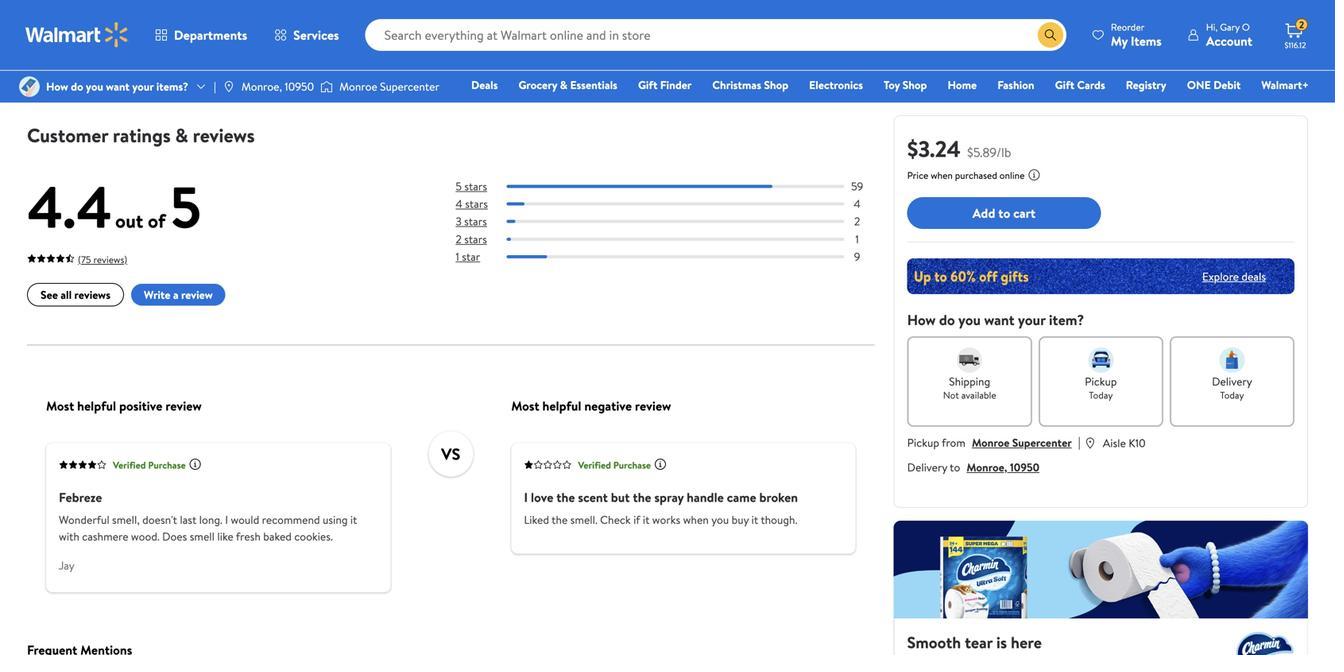 Task type: describe. For each thing, give the bounding box(es) containing it.
grocery
[[519, 77, 558, 93]]

purchase for but
[[614, 458, 651, 472]]

1 2- from the left
[[115, 73, 123, 86]]

when inside i love the scent but the spray handle came broken liked the smell. check if it works when you buy it though.
[[683, 512, 709, 528]]

4 for 4 stars
[[456, 196, 463, 212]]

services
[[293, 26, 339, 44]]

the right liked
[[552, 512, 568, 528]]

monroe supercenter button
[[972, 435, 1072, 450]]

cedar,
[[242, 23, 278, 40]]

0 vertical spatial when
[[931, 169, 953, 182]]

with
[[59, 529, 79, 545]]

debit
[[1214, 77, 1241, 93]]

gift for gift cards
[[1056, 77, 1075, 93]]

0 vertical spatial monroe
[[340, 79, 378, 94]]

i inside 'febreze wonderful smell, doesn't last long. i would recommend using it with cashmere wood. does smell like fresh baked cookies.'
[[225, 512, 228, 528]]

fashion
[[998, 77, 1035, 93]]

electronics link
[[802, 76, 871, 93]]

non
[[792, 23, 815, 40]]

want for item?
[[985, 310, 1015, 330]]

4 2- from the left
[[669, 73, 678, 86]]

reviews)
[[93, 253, 127, 267]]

helpful for positive
[[77, 398, 116, 415]]

oz
[[195, 23, 211, 40]]

3 day from the left
[[466, 73, 480, 86]]

1 star
[[456, 249, 480, 264]]

gift cards link
[[1048, 76, 1113, 93]]

electronics
[[809, 77, 863, 93]]

spray, inside poo~pourri lavender vanilla, lavender + vanilla + citrus before-you-go toilet spray, 2 oz (odor eliminating air freshener)
[[149, 23, 182, 40]]

1 2-day shipping from the left
[[115, 73, 174, 86]]

star
[[462, 249, 480, 264]]

you for how do you want your item?
[[959, 310, 981, 330]]

citrus
[[143, 5, 177, 23]]

from
[[942, 435, 966, 450]]

2 2-day shipping from the left
[[327, 73, 386, 86]]

3 2- from the left
[[457, 73, 466, 86]]

glade for glade air freshener, aerosol room spray, twinkling pine & cedar, 8.3 oz
[[242, 0, 274, 5]]

finder
[[661, 77, 692, 93]]

walmart+ link
[[1255, 76, 1317, 93]]

monroe, 10950 button
[[967, 460, 1040, 475]]

a
[[173, 287, 179, 303]]

0 vertical spatial monroe,
[[242, 79, 282, 94]]

all
[[61, 287, 72, 303]]

delivery today
[[1213, 374, 1253, 402]]

2 inside glade automatic spray refill 2 ct, apple cinnamon, 12.4 oz. total, air freshener
[[615, 0, 622, 5]]

delivery down intent image for delivery
[[1213, 374, 1253, 389]]

1 vertical spatial 10950
[[1010, 460, 1040, 475]]

product group containing glade automatic spray refill 2 ct, apple cinnamon, 12.4 oz. total, air freshener
[[454, 0, 644, 95]]

verified for scent
[[578, 458, 611, 472]]

departments button
[[142, 16, 261, 54]]

poo-pourri, lavender vanilla, 16oz, before-you-go toilet spray, essential oils, natural, non aerosol (bathroom odor eliminating air freshener)
[[666, 0, 854, 75]]

1 horizontal spatial |
[[1079, 433, 1081, 451]]

today for delivery
[[1221, 388, 1245, 402]]

$5.89/lb
[[968, 144, 1012, 161]]

poo~pourri lavender vanilla, lavender + vanilla + citrus before-you-go toilet spray, 2 oz (odor eliminating air freshener)
[[30, 0, 211, 58]]

stars for 3 stars
[[464, 214, 487, 229]]

wonderful
[[59, 512, 109, 528]]

christmas shop
[[713, 77, 789, 93]]

air inside poo-pourri, lavender vanilla, 16oz, before-you-go toilet spray, essential oils, natural, non aerosol (bathroom odor eliminating air freshener)
[[730, 58, 746, 75]]

1 vertical spatial reviews
[[74, 287, 111, 303]]

progress bar for 59
[[507, 185, 845, 188]]

purchased
[[955, 169, 998, 182]]

legal information image
[[1028, 169, 1041, 181]]

your for item?
[[1018, 310, 1046, 330]]

4.4
[[27, 167, 112, 247]]

want for items?
[[106, 79, 130, 94]]

spray, inside glade air freshener, aerosol room spray, twinkling pine & cedar, 8.3 oz
[[278, 5, 311, 23]]

4 2-day shipping from the left
[[669, 73, 729, 86]]

2 up $116.12
[[1300, 18, 1305, 32]]

stars for 5 stars
[[465, 179, 487, 194]]

freshener
[[473, 23, 529, 40]]

1 horizontal spatial 5
[[456, 179, 462, 194]]

fashion link
[[991, 76, 1042, 93]]

buy
[[732, 512, 749, 528]]

0 vertical spatial supercenter
[[380, 79, 440, 94]]

glade for glade automatic spray refill 2 ct, apple cinnamon, 12.4 oz. total, air freshener
[[454, 0, 486, 5]]

oz
[[301, 23, 313, 40]]

gary
[[1221, 20, 1240, 34]]

baked
[[263, 529, 292, 545]]

cinnamon,
[[489, 5, 549, 23]]

account
[[1207, 32, 1253, 50]]

stars for 4 stars
[[465, 196, 488, 212]]

2 day from the left
[[335, 73, 349, 86]]

add
[[973, 204, 996, 222]]

pickup down the cedar,
[[245, 73, 273, 86]]

reorder
[[1111, 20, 1145, 34]]

toy shop link
[[877, 76, 935, 93]]

if
[[634, 512, 640, 528]]

last
[[180, 512, 197, 528]]

$3.24 $5.89/lb
[[908, 133, 1012, 164]]

you inside i love the scent but the spray handle came broken liked the smell. check if it works when you buy it though.
[[712, 512, 729, 528]]

16oz,
[[827, 0, 854, 5]]

2 up 9
[[855, 214, 861, 229]]

how do you want your items?
[[46, 79, 188, 94]]

2 down '3' at the left of the page
[[456, 231, 462, 247]]

1 horizontal spatial lavender
[[96, 0, 146, 5]]

doesn't
[[142, 512, 177, 528]]

broken
[[760, 489, 798, 506]]

0 vertical spatial reviews
[[193, 122, 255, 149]]

explore deals
[[1203, 269, 1267, 284]]

ct,
[[625, 0, 643, 5]]

price
[[908, 169, 929, 182]]

pickup down intent image for pickup
[[1085, 374, 1117, 389]]

liked
[[524, 512, 549, 528]]

the right love
[[557, 489, 575, 506]]

toilet inside poo-pourri, lavender vanilla, 16oz, before-you-go toilet spray, essential oils, natural, non aerosol (bathroom odor eliminating air freshener)
[[752, 5, 782, 23]]

$116.12
[[1285, 40, 1307, 50]]

like
[[217, 529, 234, 545]]

i inside i love the scent but the spray handle came broken liked the smell. check if it works when you buy it though.
[[524, 489, 528, 506]]

verified purchase information image for long.
[[189, 458, 202, 471]]

check
[[600, 512, 631, 528]]

3 stars
[[456, 214, 487, 229]]

walmart image
[[25, 22, 129, 48]]

shipping
[[950, 374, 991, 389]]

scent
[[578, 489, 608, 506]]

though.
[[761, 512, 798, 528]]

0 horizontal spatial 10950
[[285, 79, 314, 94]]

1 for 1
[[856, 231, 859, 247]]

cart
[[1014, 204, 1036, 222]]

smell.
[[571, 512, 598, 528]]

2 shipping from the left
[[352, 73, 386, 86]]

wood.
[[131, 529, 160, 545]]

price when purchased online
[[908, 169, 1025, 182]]

verified purchase information image for the
[[654, 458, 667, 471]]

cookies.
[[294, 529, 333, 545]]

progress bar for 1
[[507, 238, 845, 241]]

today for pickup
[[1089, 388, 1113, 402]]

eliminating inside poo~pourri lavender vanilla, lavender + vanilla + citrus before-you-go toilet spray, 2 oz (odor eliminating air freshener)
[[67, 40, 127, 58]]

12.4
[[552, 5, 573, 23]]

one debit link
[[1180, 76, 1249, 93]]

vanilla, inside poo~pourri lavender vanilla, lavender + vanilla + citrus before-you-go toilet spray, 2 oz (odor eliminating air freshener)
[[149, 0, 187, 5]]

total,
[[598, 5, 628, 23]]

review for most helpful negative review
[[635, 398, 671, 415]]

most for most helpful positive review
[[46, 398, 74, 415]]

add to cart button
[[908, 197, 1101, 229]]

(odor
[[30, 40, 64, 58]]

gift cards
[[1056, 77, 1106, 93]]

Search search field
[[365, 19, 1067, 51]]

most for most helpful negative review
[[512, 398, 540, 415]]

delivery down from
[[908, 460, 948, 475]]

one debit
[[1188, 77, 1241, 93]]

eliminating inside poo-pourri, lavender vanilla, 16oz, before-you-go toilet spray, essential oils, natural, non aerosol (bathroom odor eliminating air freshener)
[[666, 58, 727, 75]]

go inside poo-pourri, lavender vanilla, 16oz, before-you-go toilet spray, essential oils, natural, non aerosol (bathroom odor eliminating air freshener)
[[733, 5, 749, 23]]

freshener) inside poo~pourri lavender vanilla, lavender + vanilla + citrus before-you-go toilet spray, 2 oz (odor eliminating air freshener)
[[149, 40, 209, 58]]

you for how do you want your items?
[[86, 79, 103, 94]]

cards
[[1078, 77, 1106, 93]]

air inside poo~pourri lavender vanilla, lavender + vanilla + citrus before-you-go toilet spray, 2 oz (odor eliminating air freshener)
[[130, 40, 146, 58]]

oils,
[[717, 23, 742, 40]]

came
[[727, 489, 757, 506]]

review right the a
[[181, 287, 213, 303]]

2 inside poo~pourri lavender vanilla, lavender + vanilla + citrus before-you-go toilet spray, 2 oz (odor eliminating air freshener)
[[185, 23, 192, 40]]

3 2-day shipping from the left
[[457, 73, 517, 86]]

customer
[[27, 122, 108, 149]]

your for items?
[[132, 79, 154, 94]]



Task type: locate. For each thing, give the bounding box(es) containing it.
1 glade from the left
[[242, 0, 274, 5]]

 image
[[19, 76, 40, 97], [222, 80, 235, 93]]

verified purchase for scent
[[578, 458, 651, 472]]

supercenter up monroe, 10950 button
[[1013, 435, 1072, 450]]

1 horizontal spatial verified purchase
[[578, 458, 651, 472]]

0 horizontal spatial monroe,
[[242, 79, 282, 94]]

verified purchase for doesn't
[[113, 458, 186, 472]]

1 for 1 star
[[456, 249, 459, 264]]

1 horizontal spatial supercenter
[[1013, 435, 1072, 450]]

0 horizontal spatial lavender
[[30, 5, 80, 23]]

shipping up ratings
[[140, 73, 174, 86]]

shipping
[[140, 73, 174, 86], [352, 73, 386, 86], [483, 73, 517, 86], [695, 73, 729, 86]]

how for how do you want your items?
[[46, 79, 68, 94]]

4.4 out of 5
[[27, 167, 201, 247]]

1 vertical spatial how
[[908, 310, 936, 330]]

4 shipping from the left
[[695, 73, 729, 86]]

0 vertical spatial do
[[71, 79, 83, 94]]

2- down poo~pourri lavender vanilla, lavender + vanilla + citrus before-you-go toilet spray, 2 oz (odor eliminating air freshener)
[[115, 73, 123, 86]]

shipping down pine
[[352, 73, 386, 86]]

234
[[505, 47, 521, 60]]

go inside poo~pourri lavender vanilla, lavender + vanilla + citrus before-you-go toilet spray, 2 oz (odor eliminating air freshener)
[[97, 23, 113, 40]]

1 it from the left
[[351, 512, 357, 528]]

0 vertical spatial to
[[999, 204, 1011, 222]]

0 horizontal spatial purchase
[[148, 458, 186, 472]]

intent image for delivery image
[[1220, 347, 1245, 373]]

spray, up odor
[[785, 5, 818, 23]]

& right ratings
[[175, 122, 188, 149]]

gift inside gift finder link
[[638, 77, 658, 93]]

lavender
[[96, 0, 146, 5], [733, 0, 783, 5], [30, 5, 80, 23]]

progress bar for 4
[[507, 203, 845, 206]]

2 purchase from the left
[[614, 458, 651, 472]]

hi, gary o account
[[1207, 20, 1253, 50]]

 image down (odor
[[19, 76, 40, 97]]

gift
[[638, 77, 658, 93], [1056, 77, 1075, 93]]

christmas shop link
[[705, 76, 796, 93]]

smell
[[190, 529, 215, 545]]

pickup down (odor
[[33, 73, 61, 86]]

automatic
[[489, 0, 547, 5]]

0 horizontal spatial your
[[132, 79, 154, 94]]

0 vertical spatial you
[[86, 79, 103, 94]]

1 purchase from the left
[[148, 458, 186, 472]]

0 vertical spatial &
[[394, 5, 403, 23]]

progress bar for 2
[[507, 220, 845, 223]]

1 horizontal spatial spray,
[[278, 5, 311, 23]]

1 + from the left
[[83, 5, 91, 23]]

to inside button
[[999, 204, 1011, 222]]

walmart+
[[1262, 77, 1309, 93]]

purchase for last
[[148, 458, 186, 472]]

negative
[[585, 398, 632, 415]]

of
[[148, 208, 166, 234]]

stars right '3' at the left of the page
[[464, 214, 487, 229]]

it right if
[[643, 512, 650, 528]]

1 horizontal spatial how
[[908, 310, 936, 330]]

shop for toy shop
[[903, 77, 927, 93]]

2 verified purchase information image from the left
[[654, 458, 667, 471]]

1 verified purchase information image from the left
[[189, 458, 202, 471]]

you- inside poo-pourri, lavender vanilla, 16oz, before-you-go toilet spray, essential oils, natural, non aerosol (bathroom odor eliminating air freshener)
[[708, 5, 733, 23]]

2 stars
[[456, 231, 487, 247]]

registry
[[1126, 77, 1167, 93]]

1 vertical spatial your
[[1018, 310, 1046, 330]]

progress bar for 9
[[507, 255, 845, 259]]

 image
[[321, 79, 333, 95]]

+ left 'vanilla'
[[83, 5, 91, 23]]

1 horizontal spatial purchase
[[614, 458, 651, 472]]

glade inside glade air freshener, aerosol room spray, twinkling pine & cedar, 8.3 oz
[[242, 0, 274, 5]]

2-day shipping down 507
[[669, 73, 729, 86]]

you- inside poo~pourri lavender vanilla, lavender + vanilla + citrus before-you-go toilet spray, 2 oz (odor eliminating air freshener)
[[72, 23, 97, 40]]

1 horizontal spatial it
[[643, 512, 650, 528]]

vanilla, up departments dropdown button
[[149, 0, 187, 5]]

0 horizontal spatial when
[[683, 512, 709, 528]]

shop right toy on the right top
[[903, 77, 927, 93]]

glade inside glade automatic spray refill 2 ct, apple cinnamon, 12.4 oz. total, air freshener
[[454, 0, 486, 5]]

1 horizontal spatial verified purchase information image
[[654, 458, 667, 471]]

grocery & essentials link
[[512, 76, 625, 93]]

0 horizontal spatial 5
[[170, 167, 201, 247]]

1 horizontal spatial monroe
[[972, 435, 1010, 450]]

1 most from the left
[[46, 398, 74, 415]]

0 vertical spatial 1
[[856, 231, 859, 247]]

verified purchase up doesn't
[[113, 458, 186, 472]]

deals
[[472, 77, 498, 93]]

1 vertical spatial aerosol
[[666, 40, 709, 58]]

3 shipping from the left
[[483, 73, 517, 86]]

air down citrus
[[130, 40, 146, 58]]

poo-
[[666, 0, 693, 5]]

available
[[962, 388, 997, 402]]

you up 'intent image for shipping'
[[959, 310, 981, 330]]

0 vertical spatial how
[[46, 79, 68, 94]]

day left items?
[[123, 73, 137, 86]]

aerosol inside poo-pourri, lavender vanilla, 16oz, before-you-go toilet spray, essential oils, natural, non aerosol (bathroom odor eliminating air freshener)
[[666, 40, 709, 58]]

monroe up monroe, 10950 button
[[972, 435, 1010, 450]]

2-day shipping
[[115, 73, 174, 86], [327, 73, 386, 86], [457, 73, 517, 86], [669, 73, 729, 86]]

9
[[855, 249, 861, 264]]

febreze
[[59, 489, 102, 506]]

1 horizontal spatial when
[[931, 169, 953, 182]]

1 horizontal spatial toilet
[[752, 5, 782, 23]]

1 vertical spatial |
[[1079, 433, 1081, 451]]

monroe supercenter
[[340, 79, 440, 94]]

monroe down services popup button
[[340, 79, 378, 94]]

1 shipping from the left
[[140, 73, 174, 86]]

2- down services
[[327, 73, 335, 86]]

2 helpful from the left
[[543, 398, 582, 415]]

aerosol
[[357, 0, 399, 5], [666, 40, 709, 58]]

aisle
[[1103, 435, 1127, 451]]

vanilla,
[[149, 0, 187, 5], [786, 0, 824, 5]]

1 shop from the left
[[764, 77, 789, 93]]

1 vertical spatial i
[[225, 512, 228, 528]]

| left aisle
[[1079, 433, 1081, 451]]

1 vertical spatial want
[[985, 310, 1015, 330]]

2 2- from the left
[[327, 73, 335, 86]]

eliminating down 'vanilla'
[[67, 40, 127, 58]]

1 progress bar from the top
[[507, 185, 845, 188]]

1 up 9
[[856, 231, 859, 247]]

1 horizontal spatial reviews
[[193, 122, 255, 149]]

&
[[394, 5, 403, 23], [560, 77, 568, 93], [175, 122, 188, 149]]

2 product group from the left
[[242, 0, 432, 95]]

0 vertical spatial 10950
[[285, 79, 314, 94]]

i right long.
[[225, 512, 228, 528]]

write a review
[[144, 287, 213, 303]]

monroe, 10950
[[242, 79, 314, 94]]

items?
[[156, 79, 188, 94]]

handle
[[687, 489, 724, 506]]

purchase up but
[[614, 458, 651, 472]]

2 progress bar from the top
[[507, 203, 845, 206]]

2 horizontal spatial you
[[959, 310, 981, 330]]

product group containing poo-pourri, lavender vanilla, 16oz, before-you-go toilet spray, essential oils, natural, non aerosol (bathroom odor eliminating air freshener)
[[666, 0, 856, 95]]

0 horizontal spatial aerosol
[[357, 0, 399, 5]]

spray, up services
[[278, 5, 311, 23]]

0 horizontal spatial  image
[[19, 76, 40, 97]]

8.3
[[281, 23, 298, 40]]

ratings
[[113, 122, 171, 149]]

long.
[[199, 512, 223, 528]]

(bathroom
[[712, 40, 771, 58]]

shop down odor
[[764, 77, 789, 93]]

glade
[[242, 0, 274, 5], [454, 0, 486, 5]]

it right buy
[[752, 512, 759, 528]]

do for how do you want your items?
[[71, 79, 83, 94]]

do up shipping
[[940, 310, 955, 330]]

air inside glade automatic spray refill 2 ct, apple cinnamon, 12.4 oz. total, air freshener
[[454, 23, 470, 40]]

& right grocery
[[560, 77, 568, 93]]

do for how do you want your item?
[[940, 310, 955, 330]]

2 it from the left
[[643, 512, 650, 528]]

5 stars
[[456, 179, 487, 194]]

0 horizontal spatial most
[[46, 398, 74, 415]]

it inside 'febreze wonderful smell, doesn't last long. i would recommend using it with cashmere wood. does smell like fresh baked cookies.'
[[351, 512, 357, 528]]

2-
[[115, 73, 123, 86], [327, 73, 335, 86], [457, 73, 466, 86], [669, 73, 678, 86]]

home
[[948, 77, 977, 93]]

4 for 4
[[854, 196, 861, 212]]

1 product group from the left
[[30, 0, 220, 95]]

glade up freshener
[[454, 0, 486, 5]]

1 day from the left
[[123, 73, 137, 86]]

4 up '3' at the left of the page
[[456, 196, 463, 212]]

0 horizontal spatial +
[[83, 5, 91, 23]]

0 horizontal spatial today
[[1089, 388, 1113, 402]]

search icon image
[[1045, 29, 1057, 41]]

2 vertical spatial you
[[712, 512, 729, 528]]

2 verified purchase from the left
[[578, 458, 651, 472]]

(75 reviews)
[[78, 253, 127, 267]]

1 vertical spatial do
[[940, 310, 955, 330]]

freshener) up christmas shop link
[[749, 58, 808, 75]]

monroe, down pickup from monroe supercenter | at the bottom right
[[967, 460, 1008, 475]]

| right items?
[[214, 79, 216, 94]]

to left the cart
[[999, 204, 1011, 222]]

see all reviews link
[[27, 283, 124, 307]]

freshener) inside poo-pourri, lavender vanilla, 16oz, before-you-go toilet spray, essential oils, natural, non aerosol (bathroom odor eliminating air freshener)
[[749, 58, 808, 75]]

0 horizontal spatial reviews
[[74, 287, 111, 303]]

4 day from the left
[[678, 73, 692, 86]]

3 it from the left
[[752, 512, 759, 528]]

toilet inside poo~pourri lavender vanilla, lavender + vanilla + citrus before-you-go toilet spray, 2 oz (odor eliminating air freshener)
[[116, 23, 146, 40]]

today inside delivery today
[[1221, 388, 1245, 402]]

write a review link
[[130, 283, 226, 307]]

today
[[1089, 388, 1113, 402], [1221, 388, 1245, 402]]

4 product group from the left
[[666, 0, 856, 95]]

go up how do you want your items?
[[97, 23, 113, 40]]

2 horizontal spatial spray,
[[785, 5, 818, 23]]

stars up 4 stars
[[465, 179, 487, 194]]

3 progress bar from the top
[[507, 220, 845, 223]]

0 horizontal spatial before-
[[30, 23, 72, 40]]

freshener) up items?
[[149, 40, 209, 58]]

pickup left from
[[908, 435, 940, 450]]

christmas
[[713, 77, 762, 93]]

want up customer ratings & reviews
[[106, 79, 130, 94]]

up to sixty percent off deals. shop now. image
[[908, 258, 1295, 294]]

reviews down monroe, 10950
[[193, 122, 255, 149]]

delivery down services popup button
[[282, 73, 317, 86]]

home link
[[941, 76, 984, 93]]

0 horizontal spatial |
[[214, 79, 216, 94]]

0 horizontal spatial go
[[97, 23, 113, 40]]

1 horizontal spatial 1
[[856, 231, 859, 247]]

0 horizontal spatial eliminating
[[67, 40, 127, 58]]

verified purchase
[[113, 458, 186, 472], [578, 458, 651, 472]]

product group containing glade air freshener, aerosol room spray, twinkling pine & cedar, 8.3 oz
[[242, 0, 432, 95]]

product group
[[30, 0, 220, 95], [242, 0, 432, 95], [454, 0, 644, 95], [666, 0, 856, 95]]

0 horizontal spatial you-
[[72, 23, 97, 40]]

verified up scent
[[578, 458, 611, 472]]

glade up the cedar,
[[242, 0, 274, 5]]

0 horizontal spatial you
[[86, 79, 103, 94]]

1 horizontal spatial vanilla,
[[786, 0, 824, 5]]

today down intent image for pickup
[[1089, 388, 1113, 402]]

your left item?
[[1018, 310, 1046, 330]]

1 horizontal spatial glade
[[454, 0, 486, 5]]

aerosol inside glade air freshener, aerosol room spray, twinkling pine & cedar, 8.3 oz
[[357, 0, 399, 5]]

1 verified purchase from the left
[[113, 458, 186, 472]]

would
[[231, 512, 259, 528]]

room
[[242, 5, 275, 23]]

essential
[[666, 23, 714, 40]]

services button
[[261, 16, 353, 54]]

2-day shipping down 234
[[457, 73, 517, 86]]

supercenter left deals
[[380, 79, 440, 94]]

0 horizontal spatial shop
[[764, 77, 789, 93]]

i
[[524, 489, 528, 506], [225, 512, 228, 528]]

before- inside poo~pourri lavender vanilla, lavender + vanilla + citrus before-you-go toilet spray, 2 oz (odor eliminating air freshener)
[[30, 23, 72, 40]]

2 most from the left
[[512, 398, 540, 415]]

spray
[[550, 0, 580, 5]]

3 product group from the left
[[454, 0, 644, 95]]

+ left citrus
[[133, 5, 140, 23]]

2 horizontal spatial lavender
[[733, 0, 783, 5]]

progress bar
[[507, 185, 845, 188], [507, 203, 845, 206], [507, 220, 845, 223], [507, 238, 845, 241], [507, 255, 845, 259]]

shipping down 507
[[695, 73, 729, 86]]

febreze wonderful smell, doesn't last long. i would recommend using it with cashmere wood. does smell like fresh baked cookies.
[[59, 489, 357, 545]]

1 vertical spatial you
[[959, 310, 981, 330]]

1 vertical spatial when
[[683, 512, 709, 528]]

10950 down monroe supercenter button at right
[[1010, 460, 1040, 475]]

4 down 59
[[854, 196, 861, 212]]

verified for doesn't
[[113, 458, 146, 472]]

gift left finder
[[638, 77, 658, 93]]

aerosol right freshener,
[[357, 0, 399, 5]]

0 horizontal spatial verified purchase
[[113, 458, 186, 472]]

1 left star
[[456, 249, 459, 264]]

to for add
[[999, 204, 1011, 222]]

0 horizontal spatial do
[[71, 79, 83, 94]]

2 vertical spatial &
[[175, 122, 188, 149]]

& inside glade air freshener, aerosol room spray, twinkling pine & cedar, 8.3 oz
[[394, 5, 403, 23]]

2- left deals
[[457, 73, 466, 86]]

do up customer
[[71, 79, 83, 94]]

1 horizontal spatial shop
[[903, 77, 927, 93]]

1 vertical spatial &
[[560, 77, 568, 93]]

1 horizontal spatial verified
[[578, 458, 611, 472]]

2 horizontal spatial &
[[560, 77, 568, 93]]

verified purchase information image up the spray
[[654, 458, 667, 471]]

2 verified from the left
[[578, 458, 611, 472]]

it right using
[[351, 512, 357, 528]]

i left love
[[524, 489, 528, 506]]

1 horizontal spatial helpful
[[543, 398, 582, 415]]

explore deals link
[[1196, 262, 1273, 290]]

1 gift from the left
[[638, 77, 658, 93]]

delivery to monroe, 10950
[[908, 460, 1040, 475]]

verified purchase up but
[[578, 458, 651, 472]]

aerosol up finder
[[666, 40, 709, 58]]

507
[[717, 47, 733, 60]]

2 gift from the left
[[1056, 77, 1075, 93]]

1 verified from the left
[[113, 458, 146, 472]]

the right but
[[633, 489, 652, 506]]

10950
[[285, 79, 314, 94], [1010, 460, 1040, 475]]

toilet up odor
[[752, 5, 782, 23]]

product group containing poo~pourri lavender vanilla, lavender + vanilla + citrus before-you-go toilet spray, 2 oz (odor eliminating air freshener)
[[30, 0, 220, 95]]

how for how do you want your item?
[[908, 310, 936, 330]]

you down walmart image at the top left of the page
[[86, 79, 103, 94]]

0 vertical spatial your
[[132, 79, 154, 94]]

1 vanilla, from the left
[[149, 0, 187, 5]]

2 horizontal spatial it
[[752, 512, 759, 528]]

1 vertical spatial supercenter
[[1013, 435, 1072, 450]]

2 today from the left
[[1221, 388, 1245, 402]]

(75
[[78, 253, 91, 267]]

spray, inside poo-pourri, lavender vanilla, 16oz, before-you-go toilet spray, essential oils, natural, non aerosol (bathroom odor eliminating air freshener)
[[785, 5, 818, 23]]

2 4 from the left
[[854, 196, 861, 212]]

& right pine
[[394, 5, 403, 23]]

deals link
[[464, 76, 505, 93]]

1 horizontal spatial before-
[[666, 5, 708, 23]]

2 glade from the left
[[454, 0, 486, 5]]

Walmart Site-Wide search field
[[365, 19, 1067, 51]]

your left items?
[[132, 79, 154, 94]]

intent image for pickup image
[[1089, 347, 1114, 373]]

stars for 2 stars
[[464, 231, 487, 247]]

review right negative
[[635, 398, 671, 415]]

stars down 3 stars
[[464, 231, 487, 247]]

delivery down walmart image at the top left of the page
[[70, 73, 105, 86]]

 image for monroe, 10950
[[222, 80, 235, 93]]

0 horizontal spatial freshener)
[[149, 40, 209, 58]]

toilet up how do you want your items?
[[116, 23, 146, 40]]

shop for christmas shop
[[764, 77, 789, 93]]

0 horizontal spatial verified
[[113, 458, 146, 472]]

the
[[557, 489, 575, 506], [633, 489, 652, 506], [552, 512, 568, 528]]

hi,
[[1207, 20, 1218, 34]]

1 horizontal spatial eliminating
[[666, 58, 727, 75]]

1 horizontal spatial 4
[[854, 196, 861, 212]]

natural,
[[745, 23, 789, 40]]

helpful for negative
[[543, 398, 582, 415]]

see
[[41, 287, 58, 303]]

0 horizontal spatial gift
[[638, 77, 658, 93]]

1 today from the left
[[1089, 388, 1113, 402]]

0 horizontal spatial supercenter
[[380, 79, 440, 94]]

gift inside gift cards "link"
[[1056, 77, 1075, 93]]

1 horizontal spatial do
[[940, 310, 955, 330]]

cashmere
[[82, 529, 128, 545]]

4 stars
[[456, 196, 488, 212]]

0 horizontal spatial spray,
[[149, 23, 182, 40]]

0 horizontal spatial &
[[175, 122, 188, 149]]

how do you want your item?
[[908, 310, 1085, 330]]

how
[[46, 79, 68, 94], [908, 310, 936, 330]]

to for delivery
[[950, 460, 961, 475]]

0 horizontal spatial verified purchase information image
[[189, 458, 202, 471]]

verified purchase information image
[[189, 458, 202, 471], [654, 458, 667, 471]]

0 horizontal spatial vanilla,
[[149, 0, 187, 5]]

1 horizontal spatial your
[[1018, 310, 1046, 330]]

0 horizontal spatial i
[[225, 512, 228, 528]]

1 horizontal spatial +
[[133, 5, 140, 23]]

0 horizontal spatial helpful
[[77, 398, 116, 415]]

pickup
[[33, 73, 61, 86], [245, 73, 273, 86], [1085, 374, 1117, 389], [908, 435, 940, 450]]

1 4 from the left
[[456, 196, 463, 212]]

1 horizontal spatial &
[[394, 5, 403, 23]]

items
[[1131, 32, 1162, 50]]

5 progress bar from the top
[[507, 255, 845, 259]]

1 helpful from the left
[[77, 398, 116, 415]]

vanilla, inside poo-pourri, lavender vanilla, 16oz, before-you-go toilet spray, essential oils, natural, non aerosol (bathroom odor eliminating air freshener)
[[786, 0, 824, 5]]

monroe inside pickup from monroe supercenter |
[[972, 435, 1010, 450]]

day down freshener
[[466, 73, 480, 86]]

stars down 5 stars
[[465, 196, 488, 212]]

when down handle on the bottom right of page
[[683, 512, 709, 528]]

essentials
[[570, 77, 618, 93]]

2 shop from the left
[[903, 77, 927, 93]]

gift for gift finder
[[638, 77, 658, 93]]

you left buy
[[712, 512, 729, 528]]

lavender inside poo-pourri, lavender vanilla, 16oz, before-you-go toilet spray, essential oils, natural, non aerosol (bathroom odor eliminating air freshener)
[[733, 0, 783, 5]]

reorder my items
[[1111, 20, 1162, 50]]

 image left monroe, 10950
[[222, 80, 235, 93]]

1 horizontal spatial  image
[[222, 80, 235, 93]]

most helpful negative review
[[512, 398, 671, 415]]

2 vanilla, from the left
[[786, 0, 824, 5]]

1 vertical spatial monroe,
[[967, 460, 1008, 475]]

go
[[733, 5, 749, 23], [97, 23, 113, 40]]

1 horizontal spatial i
[[524, 489, 528, 506]]

before- inside poo-pourri, lavender vanilla, 16oz, before-you-go toilet spray, essential oils, natural, non aerosol (bathroom odor eliminating air freshener)
[[666, 5, 708, 23]]

toy
[[884, 77, 900, 93]]

supercenter inside pickup from monroe supercenter |
[[1013, 435, 1072, 450]]

0 horizontal spatial 1
[[456, 249, 459, 264]]

registry link
[[1119, 76, 1174, 93]]

lavender up (odor
[[30, 5, 80, 23]]

review for most helpful positive review
[[166, 398, 202, 415]]

my
[[1111, 32, 1128, 50]]

2 + from the left
[[133, 5, 140, 23]]

0 horizontal spatial glade
[[242, 0, 274, 5]]

1 horizontal spatial want
[[985, 310, 1015, 330]]

air inside glade air freshener, aerosol room spray, twinkling pine & cedar, 8.3 oz
[[277, 0, 293, 5]]

day down essential
[[678, 73, 692, 86]]

5 up 4 stars
[[456, 179, 462, 194]]

intent image for shipping image
[[957, 347, 983, 373]]

departments
[[174, 26, 247, 44]]

today down intent image for delivery
[[1221, 388, 1245, 402]]

reviews right all
[[74, 287, 111, 303]]

to down from
[[950, 460, 961, 475]]

review right positive
[[166, 398, 202, 415]]

vanilla
[[94, 5, 129, 23]]

reviews
[[193, 122, 255, 149], [74, 287, 111, 303]]

2 left oz at the left top of the page
[[185, 23, 192, 40]]

0 horizontal spatial monroe
[[340, 79, 378, 94]]

freshener,
[[296, 0, 354, 5]]

air right room
[[277, 0, 293, 5]]

4 progress bar from the top
[[507, 238, 845, 241]]

monroe
[[340, 79, 378, 94], [972, 435, 1010, 450]]

1 horizontal spatial freshener)
[[749, 58, 808, 75]]

explore
[[1203, 269, 1240, 284]]

spray, left oz at the left top of the page
[[149, 23, 182, 40]]

pourri,
[[693, 0, 730, 5]]

0 horizontal spatial it
[[351, 512, 357, 528]]

monroe, down the cedar,
[[242, 79, 282, 94]]

day down services
[[335, 73, 349, 86]]

1 horizontal spatial today
[[1221, 388, 1245, 402]]

pickup inside pickup from monroe supercenter |
[[908, 435, 940, 450]]

 image for how do you want your items?
[[19, 76, 40, 97]]

verified purchase information image up 'febreze wonderful smell, doesn't last long. i would recommend using it with cashmere wood. does smell like fresh baked cookies.'
[[189, 458, 202, 471]]

works
[[653, 512, 681, 528]]

today inside pickup today
[[1089, 388, 1113, 402]]

1 vertical spatial to
[[950, 460, 961, 475]]

verified up smell,
[[113, 458, 146, 472]]



Task type: vqa. For each thing, say whether or not it's contained in the screenshot.
LAVENDER inside POO-POURRI, LAVENDER VANILLA, 16OZ, BEFORE-YOU-GO TOILET SPRAY, ESSENTIAL OILS, NATURAL, NON AEROSOL (BATHROOM ODOR ELIMINATING AIR FRESHENER)
yes



